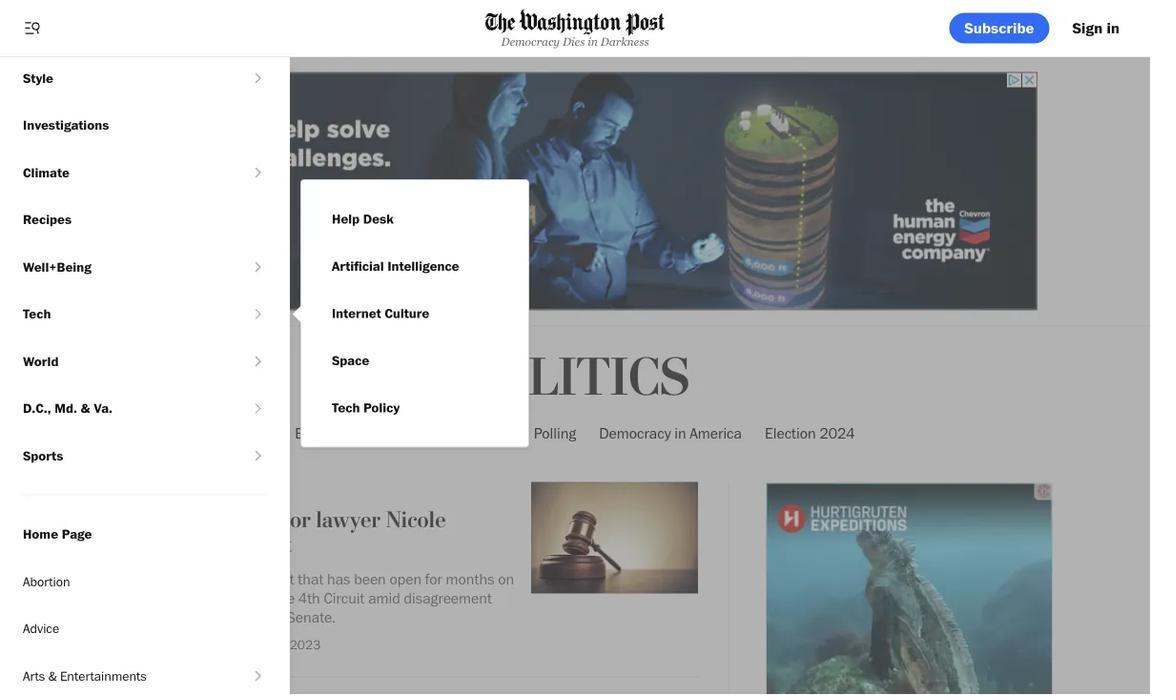 Task type: locate. For each thing, give the bounding box(es) containing it.
dies
[[563, 35, 585, 48]]

& left va.
[[81, 400, 90, 416]]

va.
[[94, 400, 113, 416]]

politics
[[460, 346, 690, 411]]

artificial intelligence
[[332, 258, 459, 274]]

1 vertical spatial circuit
[[324, 589, 365, 608]]

circuit down has
[[324, 589, 365, 608]]

berner left to
[[92, 532, 160, 559]]

1 horizontal spatial for
[[425, 570, 443, 588]]

the down court
[[150, 608, 171, 627]]

0 vertical spatial for
[[425, 570, 443, 588]]

1 vertical spatial advertisement region
[[766, 483, 1053, 695]]

15,
[[269, 637, 287, 653]]

nicole up u.s.
[[92, 570, 132, 588]]

1 horizontal spatial tech
[[332, 400, 360, 416]]

months
[[446, 570, 495, 588]]

democracy in america link
[[599, 408, 742, 458]]

in
[[1107, 19, 1120, 37], [588, 35, 598, 48], [675, 424, 686, 442]]

0 vertical spatial &
[[81, 400, 90, 416]]

well+being link
[[0, 243, 249, 290]]

the
[[92, 589, 113, 608], [274, 589, 295, 608], [150, 608, 171, 627]]

subscribe
[[965, 19, 1035, 37]]

tech inside "link"
[[332, 400, 360, 416]]

biden down legal issues link
[[92, 507, 149, 534]]

d.c.,
[[23, 400, 51, 416]]

subscribe link
[[949, 13, 1050, 43]]

1 horizontal spatial &
[[81, 400, 90, 416]]

space link
[[317, 337, 385, 384]]

style
[[23, 70, 53, 86]]

in right dies
[[588, 35, 598, 48]]

artificial
[[332, 258, 384, 274]]

election 2024
[[765, 424, 855, 442]]

1 horizontal spatial in
[[675, 424, 686, 442]]

0 horizontal spatial biden
[[92, 507, 149, 534]]

circuit up a
[[227, 532, 292, 559]]

biden inside biden administration link
[[295, 424, 332, 442]]

1 vertical spatial biden
[[92, 507, 149, 534]]

internet culture link
[[317, 290, 445, 337]]

for down a
[[253, 589, 271, 608]]

advice
[[23, 621, 59, 637]]

democracy for democracy dies in darkness
[[501, 35, 560, 48]]

the up between
[[92, 589, 113, 608]]

1 vertical spatial for
[[253, 589, 271, 608]]

berner inside biden nominates labor lawyer nicole berner to 4th circuit
[[92, 532, 160, 559]]

0 horizontal spatial 4th
[[189, 532, 222, 559]]

administration
[[336, 424, 429, 442]]

1 vertical spatial berner
[[135, 570, 179, 588]]

4th inside nicole berner would take a seat that has been open for months on the u.s. court of appeals for the 4th circuit amid disagreement between the white house and senate.
[[298, 589, 320, 608]]

america
[[690, 424, 742, 442]]

has
[[327, 570, 351, 588]]

0 vertical spatial berner
[[92, 532, 160, 559]]

0 horizontal spatial tech
[[23, 306, 51, 322]]

the washington post homepage. image
[[486, 9, 665, 36]]

polling
[[534, 424, 576, 442]]

0 vertical spatial 4th
[[189, 532, 222, 559]]

democracy
[[501, 35, 560, 48], [599, 424, 671, 442]]

biden for biden administration
[[295, 424, 332, 442]]

tech link
[[0, 290, 249, 338]]

berner
[[92, 532, 160, 559], [135, 570, 179, 588]]

nicole inside biden nominates labor lawyer nicole berner to 4th circuit
[[386, 507, 446, 534]]

democracy left dies
[[501, 35, 560, 48]]

the down seat
[[274, 589, 295, 608]]

seat
[[267, 570, 294, 588]]

biden down tech policy
[[295, 424, 332, 442]]

berner inside nicole berner would take a seat that has been open for months on the u.s. court of appeals for the 4th circuit amid disagreement between the white house and senate.
[[135, 570, 179, 588]]

0 horizontal spatial &
[[48, 668, 57, 684]]

climate link
[[0, 149, 249, 196]]

1 vertical spatial nicole
[[92, 570, 132, 588]]

democracy right polling
[[599, 424, 671, 442]]

1 vertical spatial &
[[48, 668, 57, 684]]

berner up court
[[135, 570, 179, 588]]

4th down that
[[298, 589, 320, 608]]

court
[[145, 589, 180, 608]]

in left america
[[675, 424, 686, 442]]

1 horizontal spatial biden
[[295, 424, 332, 442]]

tech inside sections navigation element
[[23, 306, 51, 322]]

0 horizontal spatial democracy
[[501, 35, 560, 48]]

0 vertical spatial circuit
[[227, 532, 292, 559]]

arts & entertainments
[[23, 668, 147, 684]]

0 vertical spatial democracy
[[501, 35, 560, 48]]

& right arts in the left bottom of the page
[[48, 668, 57, 684]]

tech for tech
[[23, 306, 51, 322]]

2 horizontal spatial the
[[274, 589, 295, 608]]

democracy dies in darkness link
[[486, 9, 665, 48]]

1 horizontal spatial circuit
[[324, 589, 365, 608]]

page
[[62, 526, 92, 542]]

in right sign
[[1107, 19, 1120, 37]]

white
[[175, 608, 211, 627]]

tech up world
[[23, 306, 51, 322]]

arts
[[23, 668, 45, 684]]

sections navigation element
[[0, 54, 290, 695]]

a
[[255, 570, 263, 588]]

home page
[[23, 526, 92, 542]]

1 vertical spatial democracy
[[599, 424, 671, 442]]

0 horizontal spatial for
[[253, 589, 271, 608]]

culture
[[385, 305, 430, 321]]

in for sign in
[[1107, 19, 1120, 37]]

abortion
[[23, 573, 70, 590]]

tech
[[23, 306, 51, 322], [332, 400, 360, 416]]

investigations link
[[0, 102, 290, 149]]

world
[[23, 353, 59, 369]]

circuit
[[227, 532, 292, 559], [324, 589, 365, 608]]

1 horizontal spatial 4th
[[298, 589, 320, 608]]

0 horizontal spatial nicole
[[92, 570, 132, 588]]

md.
[[55, 400, 77, 416]]

0 horizontal spatial in
[[588, 35, 598, 48]]

0 horizontal spatial circuit
[[227, 532, 292, 559]]

policy
[[364, 400, 400, 416]]

november
[[208, 637, 266, 653]]

biden
[[295, 424, 332, 442], [92, 507, 149, 534]]

0 vertical spatial biden
[[295, 424, 332, 442]]

issues
[[129, 482, 168, 496]]

nicole
[[386, 507, 446, 534], [92, 570, 132, 588]]

world link
[[0, 338, 249, 385]]

democracy inside primary "element"
[[501, 35, 560, 48]]

appeals
[[199, 589, 250, 608]]

internet culture
[[332, 305, 430, 321]]

advertisement region
[[113, 72, 1038, 311], [766, 483, 1053, 695]]

0 vertical spatial tech
[[23, 306, 51, 322]]

4th right to
[[189, 532, 222, 559]]

primary element
[[0, 0, 1150, 57]]

democracy in america
[[599, 424, 742, 442]]

politics link
[[460, 346, 690, 411]]

nicole up open
[[386, 507, 446, 534]]

tech up biden administration
[[332, 400, 360, 416]]

for up disagreement
[[425, 570, 443, 588]]

2 horizontal spatial in
[[1107, 19, 1120, 37]]

dialog
[[290, 179, 529, 448]]

that
[[298, 570, 324, 588]]

1 vertical spatial tech
[[332, 400, 360, 416]]

1 horizontal spatial nicole
[[386, 507, 446, 534]]

1 horizontal spatial democracy
[[599, 424, 671, 442]]

of
[[183, 589, 196, 608]]

biden inside biden nominates labor lawyer nicole berner to 4th circuit
[[92, 507, 149, 534]]

1 vertical spatial 4th
[[298, 589, 320, 608]]

tech for tech policy
[[332, 400, 360, 416]]

0 vertical spatial nicole
[[386, 507, 446, 534]]

4th
[[189, 532, 222, 559], [298, 589, 320, 608]]



Task type: describe. For each thing, give the bounding box(es) containing it.
been
[[354, 570, 386, 588]]

legal issues link
[[92, 482, 168, 496]]

labor
[[260, 507, 311, 534]]

intelligence
[[388, 258, 459, 274]]

biden nominates labor lawyer nicole berner to 4th circuit link
[[92, 507, 516, 562]]

election
[[765, 424, 816, 442]]

1 horizontal spatial the
[[150, 608, 171, 627]]

november 15, 2023
[[208, 637, 321, 653]]

biden nominates labor lawyer nicole berner to 4th circuit
[[92, 507, 446, 559]]

recipes
[[23, 211, 72, 228]]

to
[[165, 532, 184, 559]]

style link
[[0, 54, 249, 102]]

2024
[[820, 424, 855, 442]]

climate
[[23, 164, 69, 180]]

help desk
[[332, 211, 394, 227]]

4th inside biden nominates labor lawyer nicole berner to 4th circuit
[[189, 532, 222, 559]]

well+being
[[23, 259, 91, 275]]

would
[[182, 570, 220, 588]]

house
[[215, 608, 255, 627]]

dialog containing help desk
[[290, 179, 529, 448]]

0 vertical spatial advertisement region
[[113, 72, 1038, 311]]

circuit inside biden nominates labor lawyer nicole berner to 4th circuit
[[227, 532, 292, 559]]

tagline, democracy dies in darkness element
[[486, 35, 665, 48]]

0 horizontal spatial the
[[92, 589, 113, 608]]

legal
[[92, 482, 126, 496]]

polling link
[[534, 408, 576, 458]]

in for democracy in america
[[675, 424, 686, 442]]

lawyer
[[316, 507, 381, 534]]

abortion link
[[0, 558, 290, 605]]

nicole berner would take a seat that has been open for months on the u.s. court of appeals for the 4th circuit amid disagreement between the white house and senate.
[[92, 570, 514, 627]]

democracy dies in darkness
[[501, 35, 649, 48]]

space
[[332, 352, 369, 369]]

legal issues
[[92, 482, 168, 496]]

take
[[224, 570, 252, 588]]

and
[[259, 608, 283, 627]]

recipes link
[[0, 196, 290, 243]]

circuit inside nicole berner would take a seat that has been open for months on the u.s. court of appeals for the 4th circuit amid disagreement between the white house and senate.
[[324, 589, 365, 608]]

internet
[[332, 305, 381, 321]]

2023
[[290, 637, 321, 653]]

biden administration
[[295, 424, 429, 442]]

biden administration link
[[295, 408, 429, 458]]

tech policy link
[[317, 384, 415, 432]]

open
[[390, 570, 422, 588]]

sports link
[[0, 432, 249, 479]]

help
[[332, 211, 360, 227]]

help desk link
[[317, 196, 409, 243]]

election 2024 link
[[765, 408, 855, 458]]

disagreement
[[404, 589, 492, 608]]

amid
[[368, 589, 401, 608]]

nicole inside nicole berner would take a seat that has been open for months on the u.s. court of appeals for the 4th circuit amid disagreement between the white house and senate.
[[92, 570, 132, 588]]

tech policy
[[332, 400, 400, 416]]

home page link
[[0, 511, 290, 558]]

sign in link
[[1058, 13, 1135, 43]]

home
[[23, 526, 58, 542]]

desk
[[363, 211, 394, 227]]

investigations
[[23, 117, 109, 133]]

sign
[[1073, 19, 1103, 37]]

arts & entertainments link
[[0, 653, 249, 695]]

entertainments
[[60, 668, 147, 684]]

d.c., md. & va.
[[23, 400, 113, 416]]

nominates
[[154, 507, 255, 534]]

biden for biden nominates labor lawyer nicole berner to 4th circuit
[[92, 507, 149, 534]]

democracy for democracy in america
[[599, 424, 671, 442]]

sports
[[23, 447, 63, 464]]

advice link
[[0, 605, 290, 653]]

senate.
[[287, 608, 336, 627]]

on
[[498, 570, 514, 588]]

search and browse sections image
[[23, 19, 42, 38]]

sign in
[[1073, 19, 1120, 37]]

d.c., md. & va. link
[[0, 385, 249, 432]]

& inside 'link'
[[81, 400, 90, 416]]

u.s.
[[116, 589, 141, 608]]

darkness
[[601, 35, 649, 48]]

between
[[92, 608, 147, 627]]



Task type: vqa. For each thing, say whether or not it's contained in the screenshot.
Home Page "link"
yes



